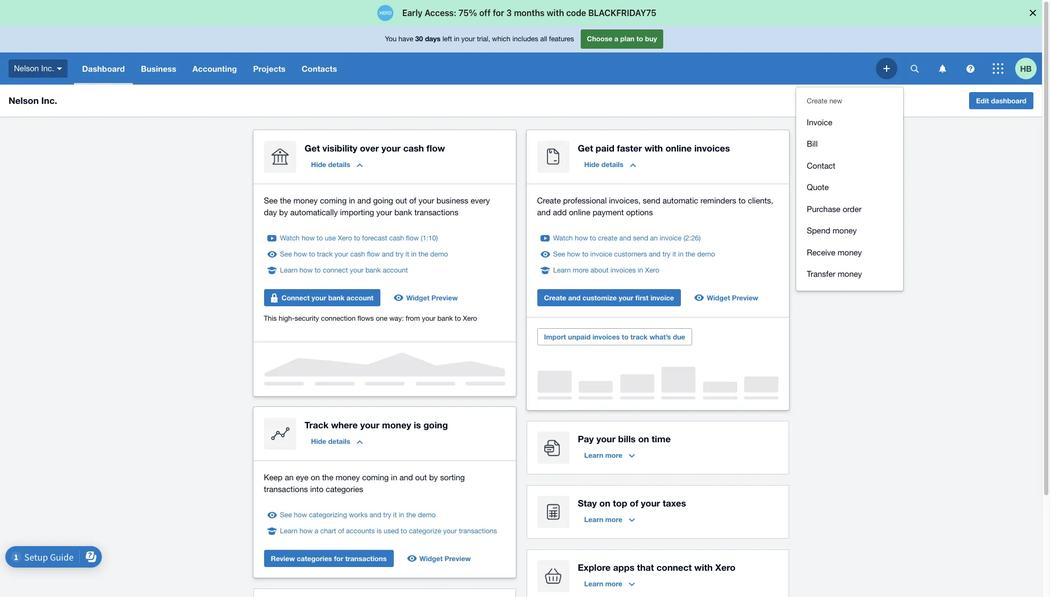 Task type: describe. For each thing, give the bounding box(es) containing it.
0 vertical spatial account
[[383, 266, 408, 274]]

and right works on the left bottom of page
[[370, 511, 382, 519]]

which
[[492, 35, 511, 43]]

try inside 'link'
[[663, 250, 671, 258]]

forecast
[[362, 234, 387, 242]]

where
[[331, 420, 358, 431]]

review categories for transactions
[[271, 555, 387, 563]]

connect your bank account button
[[264, 289, 381, 307]]

explore apps that connect with xero
[[578, 562, 736, 574]]

your right where
[[360, 420, 380, 431]]

bills icon image
[[537, 432, 570, 464]]

money inside keep an eye on the money coming in and out by sorting transactions into categories
[[336, 473, 360, 482]]

stay
[[578, 498, 597, 509]]

edit dashboard button
[[970, 92, 1034, 109]]

apps
[[614, 562, 635, 574]]

see for see how categorizing works and try it in the demo
[[280, 511, 292, 519]]

purchase order link
[[797, 199, 904, 220]]

about
[[591, 266, 609, 274]]

demo down the (1:10)
[[430, 250, 448, 258]]

your down the "see how to track your cash flow and try it in the demo" link on the top left of the page
[[350, 266, 364, 274]]

your inside button
[[312, 294, 327, 302]]

import
[[544, 333, 566, 341]]

1 horizontal spatial it
[[406, 250, 409, 258]]

cash inside 'link'
[[389, 234, 404, 242]]

hb
[[1021, 64, 1032, 73]]

how for invoice
[[567, 250, 581, 258]]

list box inside banner
[[797, 87, 904, 291]]

dashboard link
[[74, 53, 133, 85]]

invoice inside 'link'
[[591, 250, 613, 258]]

navigation inside banner
[[74, 53, 876, 85]]

business
[[141, 64, 176, 73]]

your right over
[[382, 143, 401, 154]]

1 vertical spatial nelson
[[9, 95, 39, 106]]

invoice link
[[797, 112, 904, 133]]

accounting
[[193, 64, 237, 73]]

see how to invoice customers and try it in the demo
[[554, 250, 716, 258]]

hide details button for paid
[[578, 156, 643, 173]]

projects
[[253, 64, 286, 73]]

money down 'purchase order' link
[[833, 226, 857, 235]]

your right importing
[[377, 208, 392, 217]]

by inside see the money coming in and going out of your business every day by automatically importing your bank transactions
[[279, 208, 288, 217]]

create new group
[[797, 106, 904, 291]]

transactions inside review categories for transactions button
[[345, 555, 387, 563]]

the inside 'link'
[[686, 250, 696, 258]]

how for chart
[[300, 528, 313, 536]]

watch how to create and send an invoice (2:26)
[[554, 234, 701, 242]]

get for get visibility over your cash flow
[[305, 143, 320, 154]]

2 horizontal spatial of
[[630, 498, 639, 509]]

watch for get paid faster with online invoices
[[554, 234, 573, 242]]

nelson inc. button
[[0, 53, 74, 85]]

demo up categorize
[[418, 511, 436, 519]]

watch for get visibility over your cash flow
[[280, 234, 300, 242]]

create for create and customize your first invoice
[[544, 294, 567, 302]]

0 horizontal spatial try
[[383, 511, 391, 519]]

0 vertical spatial with
[[645, 143, 663, 154]]

learn how to connect your bank account link
[[280, 265, 408, 276]]

the down the (1:10)
[[419, 250, 429, 258]]

your left taxes
[[641, 498, 661, 509]]

create and customize your first invoice
[[544, 294, 674, 302]]

0 horizontal spatial a
[[315, 528, 319, 536]]

2 horizontal spatial flow
[[427, 143, 445, 154]]

in inside keep an eye on the money coming in and out by sorting transactions into categories
[[391, 473, 398, 482]]

see how to track your cash flow and try it in the demo
[[280, 250, 448, 258]]

preview for get visibility over your cash flow
[[432, 294, 458, 302]]

every
[[471, 196, 490, 205]]

(2:26)
[[684, 234, 701, 242]]

hb button
[[1016, 53, 1043, 85]]

to inside 'link'
[[583, 250, 589, 258]]

and inside keep an eye on the money coming in and out by sorting transactions into categories
[[400, 473, 413, 482]]

bill link
[[797, 133, 904, 155]]

options
[[627, 208, 653, 217]]

visibility
[[323, 143, 358, 154]]

learn how a chart of accounts is used to categorize your transactions
[[280, 528, 497, 536]]

1 horizontal spatial online
[[666, 143, 692, 154]]

to inside banner
[[637, 34, 644, 43]]

buy
[[645, 34, 658, 43]]

1 vertical spatial with
[[695, 562, 713, 574]]

contact link
[[797, 155, 904, 177]]

hide details button for visibility
[[305, 156, 369, 173]]

hide details for where
[[311, 437, 350, 446]]

out inside keep an eye on the money coming in and out by sorting transactions into categories
[[416, 473, 427, 482]]

0 vertical spatial track
[[317, 250, 333, 258]]

this
[[264, 315, 277, 323]]

in inside you have 30 days left in your trial, which includes all features
[[454, 35, 460, 43]]

in inside 'link'
[[679, 250, 684, 258]]

your inside you have 30 days left in your trial, which includes all features
[[462, 35, 475, 43]]

to right the used
[[401, 528, 407, 536]]

choose a plan to buy
[[587, 34, 658, 43]]

1 horizontal spatial try
[[396, 250, 404, 258]]

how for works
[[294, 511, 307, 519]]

dashboard
[[82, 64, 125, 73]]

security
[[295, 315, 319, 323]]

learn more button for on
[[578, 511, 642, 529]]

an inside watch how to create and send an invoice (2:26) "link"
[[651, 234, 658, 242]]

use
[[325, 234, 336, 242]]

into
[[310, 485, 324, 494]]

learn more for on
[[585, 516, 623, 524]]

spend money
[[807, 226, 857, 235]]

quote
[[807, 183, 829, 192]]

import unpaid invoices to track what's due
[[544, 333, 686, 341]]

business
[[437, 196, 469, 205]]

bank inside see the money coming in and going out of your business every day by automatically importing your bank transactions
[[395, 208, 412, 217]]

money down spend money link
[[838, 248, 862, 257]]

flows
[[358, 315, 374, 323]]

the inside see the money coming in and going out of your business every day by automatically importing your bank transactions
[[280, 196, 291, 205]]

accounting button
[[185, 53, 245, 85]]

0 vertical spatial invoices
[[695, 143, 731, 154]]

hide for where
[[311, 437, 326, 446]]

connect for with
[[657, 562, 692, 574]]

in inside see the money coming in and going out of your business every day by automatically importing your bank transactions
[[349, 196, 355, 205]]

to up see how to track your cash flow and try it in the demo
[[354, 234, 360, 242]]

transactions inside keep an eye on the money coming in and out by sorting transactions into categories
[[264, 485, 308, 494]]

learn down explore
[[585, 580, 604, 589]]

pay your bills on time
[[578, 434, 671, 445]]

time
[[652, 434, 671, 445]]

a inside banner
[[615, 34, 619, 43]]

hide for visibility
[[311, 160, 326, 169]]

and inside see the money coming in and going out of your business every day by automatically importing your bank transactions
[[358, 196, 371, 205]]

more left the about
[[573, 266, 589, 274]]

contact
[[807, 161, 836, 170]]

your right from
[[422, 315, 436, 323]]

day
[[264, 208, 277, 217]]

contacts
[[302, 64, 337, 73]]

your right categorize
[[443, 528, 457, 536]]

of inside learn how a chart of accounts is used to categorize your transactions link
[[338, 528, 344, 536]]

your right pay
[[597, 434, 616, 445]]

and inside "link"
[[620, 234, 631, 242]]

nelson inc. inside popup button
[[14, 64, 54, 73]]

invoices icon image
[[537, 141, 570, 173]]

connect
[[282, 294, 310, 302]]

receive money link
[[797, 242, 904, 264]]

money inside 'link'
[[838, 270, 863, 279]]

widget for invoices
[[707, 294, 731, 302]]

customers
[[615, 250, 647, 258]]

online inside create professional invoices, send automatic reminders to clients, and add online payment options
[[569, 208, 591, 217]]

track
[[305, 420, 329, 431]]

reminders
[[701, 196, 737, 205]]

get visibility over your cash flow
[[305, 143, 445, 154]]

learn more for apps
[[585, 580, 623, 589]]

contacts button
[[294, 53, 345, 85]]

edit dashboard
[[977, 96, 1027, 105]]

30
[[416, 34, 423, 43]]

transfer money link
[[797, 264, 904, 285]]

what's
[[650, 333, 671, 341]]

receive
[[807, 248, 836, 257]]

bills
[[619, 434, 636, 445]]

see for see how to invoice customers and try it in the demo
[[554, 250, 566, 258]]

way:
[[390, 315, 404, 323]]

create
[[598, 234, 618, 242]]

new
[[830, 97, 843, 105]]

more for on
[[606, 516, 623, 524]]

to inside button
[[622, 333, 629, 341]]

the up categorize
[[406, 511, 416, 519]]

days
[[425, 34, 441, 43]]

and inside 'link'
[[649, 250, 661, 258]]

sorting
[[440, 473, 465, 482]]

get for get paid faster with online invoices
[[578, 143, 594, 154]]

order
[[843, 205, 862, 214]]

1 horizontal spatial svg image
[[993, 63, 1004, 74]]

business button
[[133, 53, 185, 85]]

professional
[[563, 196, 607, 205]]

details for visibility
[[328, 160, 350, 169]]

invoice inside button
[[651, 294, 674, 302]]

customize
[[583, 294, 617, 302]]

watch how to create and send an invoice (2:26) link
[[554, 233, 701, 244]]

flow inside 'link'
[[406, 234, 419, 242]]

explore
[[578, 562, 611, 574]]

review
[[271, 555, 295, 563]]



Task type: vqa. For each thing, say whether or not it's contained in the screenshot.
All projects (4) popup button
no



Task type: locate. For each thing, give the bounding box(es) containing it.
0 vertical spatial nelson
[[14, 64, 39, 73]]

1 vertical spatial coming
[[362, 473, 389, 482]]

more for your
[[606, 451, 623, 460]]

3 learn more button from the top
[[578, 576, 642, 593]]

track inside button
[[631, 333, 648, 341]]

0 vertical spatial flow
[[427, 143, 445, 154]]

1 horizontal spatial connect
[[657, 562, 692, 574]]

learn more button down top
[[578, 511, 642, 529]]

see for see how to track your cash flow and try it in the demo
[[280, 250, 292, 258]]

hide details down visibility
[[311, 160, 350, 169]]

hide details down "paid" on the top right of page
[[585, 160, 624, 169]]

connect your bank account
[[282, 294, 374, 302]]

bank right importing
[[395, 208, 412, 217]]

1 learn more from the top
[[585, 451, 623, 460]]

and down the forecast
[[382, 250, 394, 258]]

money inside see the money coming in and going out of your business every day by automatically importing your bank transactions
[[294, 196, 318, 205]]

2 watch from the left
[[554, 234, 573, 242]]

to left 'create'
[[590, 234, 596, 242]]

1 horizontal spatial an
[[651, 234, 658, 242]]

hide details button
[[305, 156, 369, 173], [578, 156, 643, 173], [305, 433, 369, 450]]

dialog
[[0, 0, 1051, 26]]

cash down watch how to use xero to forecast cash flow (1:10) 'link'
[[350, 250, 365, 258]]

clients,
[[748, 196, 774, 205]]

your right 'connect'
[[312, 294, 327, 302]]

it inside 'link'
[[673, 250, 677, 258]]

svg image inside nelson inc. popup button
[[57, 67, 62, 70]]

0 vertical spatial coming
[[320, 196, 347, 205]]

hide details for paid
[[585, 160, 624, 169]]

to inside "link"
[[590, 234, 596, 242]]

0 vertical spatial a
[[615, 34, 619, 43]]

navigation containing dashboard
[[74, 53, 876, 85]]

track money icon image
[[264, 418, 296, 450]]

and up importing
[[358, 196, 371, 205]]

categories inside button
[[297, 555, 332, 563]]

transactions inside learn how a chart of accounts is used to categorize your transactions link
[[459, 528, 497, 536]]

learn inside learn how a chart of accounts is used to categorize your transactions link
[[280, 528, 298, 536]]

of
[[410, 196, 417, 205], [630, 498, 639, 509], [338, 528, 344, 536]]

your up learn how to connect your bank account
[[335, 250, 349, 258]]

connect right that
[[657, 562, 692, 574]]

1 vertical spatial send
[[633, 234, 649, 242]]

1 vertical spatial flow
[[406, 234, 419, 242]]

invoice
[[807, 118, 833, 127]]

navigation
[[74, 53, 876, 85]]

bank right from
[[438, 315, 453, 323]]

unpaid
[[568, 333, 591, 341]]

how inside 'link'
[[567, 250, 581, 258]]

invoices right "unpaid"
[[593, 333, 620, 341]]

the
[[280, 196, 291, 205], [419, 250, 429, 258], [686, 250, 696, 258], [322, 473, 334, 482], [406, 511, 416, 519]]

2 vertical spatial flow
[[367, 250, 380, 258]]

features
[[549, 35, 574, 43]]

spend
[[807, 226, 831, 235]]

how for use
[[302, 234, 315, 242]]

receive money
[[807, 248, 862, 257]]

create left new
[[807, 97, 828, 105]]

0 vertical spatial cash
[[403, 143, 424, 154]]

projects button
[[245, 53, 294, 85]]

0 horizontal spatial is
[[377, 528, 382, 536]]

details
[[328, 160, 350, 169], [602, 160, 624, 169], [328, 437, 350, 446]]

is
[[414, 420, 421, 431], [377, 528, 382, 536]]

2 vertical spatial create
[[544, 294, 567, 302]]

to right from
[[455, 315, 461, 323]]

choose
[[587, 34, 613, 43]]

banner
[[0, 26, 1043, 291]]

review categories for transactions button
[[264, 551, 394, 568]]

1 vertical spatial categories
[[297, 555, 332, 563]]

0 vertical spatial send
[[643, 196, 661, 205]]

0 vertical spatial nelson inc.
[[14, 64, 54, 73]]

categorize
[[409, 528, 442, 536]]

learn more button for apps
[[578, 576, 642, 593]]

an inside keep an eye on the money coming in and out by sorting transactions into categories
[[285, 473, 294, 482]]

your left trial,
[[462, 35, 475, 43]]

and
[[358, 196, 371, 205], [537, 208, 551, 217], [620, 234, 631, 242], [382, 250, 394, 258], [649, 250, 661, 258], [569, 294, 581, 302], [400, 473, 413, 482], [370, 511, 382, 519]]

0 horizontal spatial watch
[[280, 234, 300, 242]]

0 vertical spatial by
[[279, 208, 288, 217]]

watch how to use xero to forecast cash flow (1:10)
[[280, 234, 438, 242]]

cash right over
[[403, 143, 424, 154]]

see inside see the money coming in and going out of your business every day by automatically importing your bank transactions
[[264, 196, 278, 205]]

and left add
[[537, 208, 551, 217]]

0 horizontal spatial connect
[[323, 266, 348, 274]]

0 vertical spatial categories
[[326, 485, 364, 494]]

create up add
[[537, 196, 561, 205]]

2 learn more button from the top
[[578, 511, 642, 529]]

hide details button down where
[[305, 433, 369, 450]]

to inside create professional invoices, send automatic reminders to clients, and add online payment options
[[739, 196, 746, 205]]

categorizing
[[309, 511, 347, 519]]

2 get from the left
[[578, 143, 594, 154]]

online down professional
[[569, 208, 591, 217]]

see how categorizing works and try it in the demo link
[[280, 510, 436, 521]]

2 vertical spatial learn more button
[[578, 576, 642, 593]]

see how to invoice customers and try it in the demo link
[[554, 249, 716, 260]]

on for time
[[639, 434, 650, 445]]

list box
[[797, 87, 904, 291]]

see how to track your cash flow and try it in the demo link
[[280, 249, 448, 260]]

1 vertical spatial invoice
[[591, 250, 613, 258]]

watch down automatically
[[280, 234, 300, 242]]

2 vertical spatial invoice
[[651, 294, 674, 302]]

0 vertical spatial out
[[396, 196, 407, 205]]

1 vertical spatial going
[[424, 420, 448, 431]]

widget preview button
[[389, 289, 465, 307], [690, 289, 765, 307], [402, 551, 478, 568]]

accounts
[[346, 528, 375, 536]]

and up customers
[[620, 234, 631, 242]]

transactions
[[415, 208, 459, 217], [264, 485, 308, 494], [459, 528, 497, 536], [345, 555, 387, 563]]

an up see how to invoice customers and try it in the demo
[[651, 234, 658, 242]]

0 vertical spatial an
[[651, 234, 658, 242]]

create new
[[807, 97, 843, 105]]

demo inside 'link'
[[698, 250, 716, 258]]

0 horizontal spatial online
[[569, 208, 591, 217]]

money up see how categorizing works and try it in the demo
[[336, 473, 360, 482]]

coming inside keep an eye on the money coming in and out by sorting transactions into categories
[[362, 473, 389, 482]]

connect for your
[[323, 266, 348, 274]]

add
[[553, 208, 567, 217]]

learn inside learn more about invoices in xero link
[[554, 266, 571, 274]]

an
[[651, 234, 658, 242], [285, 473, 294, 482]]

2 vertical spatial cash
[[350, 250, 365, 258]]

0 horizontal spatial with
[[645, 143, 663, 154]]

how for connect
[[300, 266, 313, 274]]

inc. inside popup button
[[41, 64, 54, 73]]

by
[[279, 208, 288, 217], [429, 473, 438, 482]]

to left what's
[[622, 333, 629, 341]]

1 vertical spatial connect
[[657, 562, 692, 574]]

0 horizontal spatial get
[[305, 143, 320, 154]]

watch inside 'link'
[[280, 234, 300, 242]]

0 horizontal spatial of
[[338, 528, 344, 536]]

bank inside button
[[328, 294, 345, 302]]

see how categorizing works and try it in the demo
[[280, 511, 436, 519]]

learn inside learn how to connect your bank account link
[[280, 266, 298, 274]]

learn down stay
[[585, 516, 604, 524]]

transactions inside see the money coming in and going out of your business every day by automatically importing your bank transactions
[[415, 208, 459, 217]]

0 vertical spatial of
[[410, 196, 417, 205]]

how inside 'link'
[[302, 234, 315, 242]]

on up the into
[[311, 473, 320, 482]]

hide details button down "paid" on the top right of page
[[578, 156, 643, 173]]

transactions right the for
[[345, 555, 387, 563]]

1 horizontal spatial coming
[[362, 473, 389, 482]]

and left the sorting
[[400, 473, 413, 482]]

create for create professional invoices, send automatic reminders to clients, and add online payment options
[[537, 196, 561, 205]]

demo down (2:26)
[[698, 250, 716, 258]]

watch inside "link"
[[554, 234, 573, 242]]

1 vertical spatial an
[[285, 473, 294, 482]]

1 vertical spatial learn more
[[585, 516, 623, 524]]

1 vertical spatial track
[[631, 333, 648, 341]]

a
[[615, 34, 619, 43], [315, 528, 319, 536]]

0 horizontal spatial track
[[317, 250, 333, 258]]

your left first
[[619, 294, 634, 302]]

watch how to use xero to forecast cash flow (1:10) link
[[280, 233, 438, 244]]

0 vertical spatial on
[[639, 434, 650, 445]]

send inside "link"
[[633, 234, 649, 242]]

out left the sorting
[[416, 473, 427, 482]]

the inside keep an eye on the money coming in and out by sorting transactions into categories
[[322, 473, 334, 482]]

your left business on the left
[[419, 196, 435, 205]]

hide down visibility
[[311, 160, 326, 169]]

taxes
[[663, 498, 687, 509]]

widget preview for invoices
[[707, 294, 759, 302]]

by right day
[[279, 208, 288, 217]]

create inside create professional invoices, send automatic reminders to clients, and add online payment options
[[537, 196, 561, 205]]

1 vertical spatial by
[[429, 473, 438, 482]]

banner containing hb
[[0, 26, 1043, 291]]

hide details for visibility
[[311, 160, 350, 169]]

1 horizontal spatial of
[[410, 196, 417, 205]]

track left what's
[[631, 333, 648, 341]]

going inside see the money coming in and going out of your business every day by automatically importing your bank transactions
[[373, 196, 393, 205]]

coming
[[320, 196, 347, 205], [362, 473, 389, 482]]

1 horizontal spatial track
[[631, 333, 648, 341]]

money up automatically
[[294, 196, 318, 205]]

see up day
[[264, 196, 278, 205]]

coming inside see the money coming in and going out of your business every day by automatically importing your bank transactions
[[320, 196, 347, 205]]

to left use
[[317, 234, 323, 242]]

see for see the money coming in and going out of your business every day by automatically importing your bank transactions
[[264, 196, 278, 205]]

widget preview for flow
[[406, 294, 458, 302]]

0 horizontal spatial it
[[393, 511, 397, 519]]

taxes icon image
[[537, 496, 570, 529]]

learn more button
[[578, 447, 642, 464], [578, 511, 642, 529], [578, 576, 642, 593]]

try down watch how to use xero to forecast cash flow (1:10) 'link'
[[396, 250, 404, 258]]

2 vertical spatial on
[[600, 498, 611, 509]]

on inside keep an eye on the money coming in and out by sorting transactions into categories
[[311, 473, 320, 482]]

hide details down where
[[311, 437, 350, 446]]

0 horizontal spatial coming
[[320, 196, 347, 205]]

first
[[636, 294, 649, 302]]

hide down "paid" on the top right of page
[[585, 160, 600, 169]]

categories inside keep an eye on the money coming in and out by sorting transactions into categories
[[326, 485, 364, 494]]

1 horizontal spatial by
[[429, 473, 438, 482]]

learn down pay
[[585, 451, 604, 460]]

learn more for your
[[585, 451, 623, 460]]

2 horizontal spatial it
[[673, 250, 677, 258]]

trial,
[[477, 35, 491, 43]]

connect up connect your bank account
[[323, 266, 348, 274]]

chart
[[320, 528, 336, 536]]

learn more down explore
[[585, 580, 623, 589]]

how inside "link"
[[575, 234, 588, 242]]

transactions right categorize
[[459, 528, 497, 536]]

spend money link
[[797, 220, 904, 242]]

learn more about invoices in xero link
[[554, 265, 660, 276]]

2 learn more from the top
[[585, 516, 623, 524]]

transfer
[[807, 270, 836, 279]]

banking icon image
[[264, 141, 296, 173]]

widget preview button for invoices
[[690, 289, 765, 307]]

hide details button for where
[[305, 433, 369, 450]]

and left "customize" at the right of page
[[569, 294, 581, 302]]

1 horizontal spatial is
[[414, 420, 421, 431]]

invoices,
[[609, 196, 641, 205]]

0 horizontal spatial account
[[347, 294, 374, 302]]

track where your money is going
[[305, 420, 448, 431]]

see inside 'link'
[[554, 250, 566, 258]]

see up 'connect'
[[280, 250, 292, 258]]

create inside button
[[544, 294, 567, 302]]

money right where
[[382, 420, 411, 431]]

account down the "see how to track your cash flow and try it in the demo" link on the top left of the page
[[383, 266, 408, 274]]

invoice right first
[[651, 294, 674, 302]]

quote link
[[797, 177, 904, 199]]

1 vertical spatial on
[[311, 473, 320, 482]]

nelson inside popup button
[[14, 64, 39, 73]]

coming up automatically
[[320, 196, 347, 205]]

of right top
[[630, 498, 639, 509]]

1 vertical spatial of
[[630, 498, 639, 509]]

1 horizontal spatial a
[[615, 34, 619, 43]]

it right customers
[[673, 250, 677, 258]]

cash right the forecast
[[389, 234, 404, 242]]

svg image
[[939, 65, 946, 73], [967, 65, 975, 73], [884, 65, 890, 72], [57, 67, 62, 70]]

1 horizontal spatial with
[[695, 562, 713, 574]]

categories left the for
[[297, 555, 332, 563]]

bank down the "see how to track your cash flow and try it in the demo" link on the top left of the page
[[366, 266, 381, 274]]

your inside button
[[619, 294, 634, 302]]

pay
[[578, 434, 594, 445]]

create up import
[[544, 294, 567, 302]]

an left "eye"
[[285, 473, 294, 482]]

over
[[360, 143, 379, 154]]

on right bills
[[639, 434, 650, 445]]

and inside create professional invoices, send automatic reminders to clients, and add online payment options
[[537, 208, 551, 217]]

1 vertical spatial inc.
[[41, 95, 57, 106]]

learn more button down the pay your bills on time
[[578, 447, 642, 464]]

0 horizontal spatial going
[[373, 196, 393, 205]]

on for the
[[311, 473, 320, 482]]

0 horizontal spatial svg image
[[911, 65, 919, 73]]

how for create
[[575, 234, 588, 242]]

bank
[[395, 208, 412, 217], [366, 266, 381, 274], [328, 294, 345, 302], [438, 315, 453, 323]]

try right customers
[[663, 250, 671, 258]]

details down "paid" on the top right of page
[[602, 160, 624, 169]]

invoice up the about
[[591, 250, 613, 258]]

the up automatically
[[280, 196, 291, 205]]

0 horizontal spatial out
[[396, 196, 407, 205]]

hide details
[[311, 160, 350, 169], [585, 160, 624, 169], [311, 437, 350, 446]]

details for paid
[[602, 160, 624, 169]]

list box containing invoice
[[797, 87, 904, 291]]

0 vertical spatial online
[[666, 143, 692, 154]]

from
[[406, 315, 420, 323]]

how for track
[[294, 250, 307, 258]]

to up connect your bank account button
[[315, 266, 321, 274]]

stay on top of your taxes
[[578, 498, 687, 509]]

1 watch from the left
[[280, 234, 300, 242]]

xero inside 'link'
[[338, 234, 352, 242]]

invoice inside "link"
[[660, 234, 682, 242]]

keep
[[264, 473, 283, 482]]

learn more
[[585, 451, 623, 460], [585, 516, 623, 524], [585, 580, 623, 589]]

1 vertical spatial create
[[537, 196, 561, 205]]

hide for paid
[[585, 160, 600, 169]]

and inside button
[[569, 294, 581, 302]]

widget preview button for flow
[[389, 289, 465, 307]]

all
[[541, 35, 547, 43]]

1 vertical spatial is
[[377, 528, 382, 536]]

bill
[[807, 139, 818, 148]]

one
[[376, 315, 388, 323]]

0 vertical spatial learn more button
[[578, 447, 642, 464]]

1 vertical spatial online
[[569, 208, 591, 217]]

of left business on the left
[[410, 196, 417, 205]]

invoices preview bar graph image
[[537, 367, 779, 400]]

purchase order
[[807, 205, 862, 214]]

2 vertical spatial learn more
[[585, 580, 623, 589]]

add-ons icon image
[[537, 561, 570, 593]]

more
[[573, 266, 589, 274], [606, 451, 623, 460], [606, 516, 623, 524], [606, 580, 623, 589]]

connection
[[321, 315, 356, 323]]

to left buy
[[637, 34, 644, 43]]

1 vertical spatial a
[[315, 528, 319, 536]]

send inside create professional invoices, send automatic reminders to clients, and add online payment options
[[643, 196, 661, 205]]

learn more button for your
[[578, 447, 642, 464]]

1 vertical spatial out
[[416, 473, 427, 482]]

preview for get paid faster with online invoices
[[732, 294, 759, 302]]

banking preview line graph image
[[264, 353, 505, 386]]

invoices up the reminders
[[695, 143, 731, 154]]

transactions down business on the left
[[415, 208, 459, 217]]

see down keep
[[280, 511, 292, 519]]

importing
[[340, 208, 374, 217]]

1 vertical spatial cash
[[389, 234, 404, 242]]

of inside see the money coming in and going out of your business every day by automatically importing your bank transactions
[[410, 196, 417, 205]]

0 vertical spatial create
[[807, 97, 828, 105]]

invoices inside button
[[593, 333, 620, 341]]

a left "plan"
[[615, 34, 619, 43]]

bank up connection
[[328, 294, 345, 302]]

faster
[[617, 143, 642, 154]]

includes
[[513, 35, 539, 43]]

learn more down stay
[[585, 516, 623, 524]]

hide down track
[[311, 437, 326, 446]]

2 vertical spatial of
[[338, 528, 344, 536]]

to up learn how to connect your bank account
[[309, 250, 315, 258]]

0 vertical spatial is
[[414, 420, 421, 431]]

used
[[384, 528, 399, 536]]

hide
[[311, 160, 326, 169], [585, 160, 600, 169], [311, 437, 326, 446]]

1 vertical spatial nelson inc.
[[9, 95, 57, 106]]

works
[[349, 511, 368, 519]]

account inside button
[[347, 294, 374, 302]]

see the money coming in and going out of your business every day by automatically importing your bank transactions
[[264, 196, 490, 217]]

money down receive money link
[[838, 270, 863, 279]]

0 vertical spatial invoice
[[660, 234, 682, 242]]

1 vertical spatial invoices
[[611, 266, 636, 274]]

widget for flow
[[406, 294, 430, 302]]

svg image
[[993, 63, 1004, 74], [911, 65, 919, 73]]

details down where
[[328, 437, 350, 446]]

on
[[639, 434, 650, 445], [311, 473, 320, 482], [600, 498, 611, 509]]

1 horizontal spatial get
[[578, 143, 594, 154]]

how
[[302, 234, 315, 242], [575, 234, 588, 242], [294, 250, 307, 258], [567, 250, 581, 258], [300, 266, 313, 274], [294, 511, 307, 519], [300, 528, 313, 536]]

categories
[[326, 485, 364, 494], [297, 555, 332, 563]]

out inside see the money coming in and going out of your business every day by automatically importing your bank transactions
[[396, 196, 407, 205]]

get left "paid" on the top right of page
[[578, 143, 594, 154]]

3 learn more from the top
[[585, 580, 623, 589]]

1 vertical spatial account
[[347, 294, 374, 302]]

and right customers
[[649, 250, 661, 258]]

invoices down customers
[[611, 266, 636, 274]]

1 horizontal spatial out
[[416, 473, 427, 482]]

1 learn more button from the top
[[578, 447, 642, 464]]

2 horizontal spatial on
[[639, 434, 650, 445]]

0 horizontal spatial by
[[279, 208, 288, 217]]

0 horizontal spatial an
[[285, 473, 294, 482]]

1 get from the left
[[305, 143, 320, 154]]

0 horizontal spatial on
[[311, 473, 320, 482]]

send
[[643, 196, 661, 205], [633, 234, 649, 242]]

0 vertical spatial inc.
[[41, 64, 54, 73]]

more down the pay your bills on time
[[606, 451, 623, 460]]

connect
[[323, 266, 348, 274], [657, 562, 692, 574]]

watch down add
[[554, 234, 573, 242]]

0 vertical spatial learn more
[[585, 451, 623, 460]]

0 horizontal spatial flow
[[367, 250, 380, 258]]

1 vertical spatial learn more button
[[578, 511, 642, 529]]

by inside keep an eye on the money coming in and out by sorting transactions into categories
[[429, 473, 438, 482]]

invoice left (2:26)
[[660, 234, 682, 242]]

it
[[406, 250, 409, 258], [673, 250, 677, 258], [393, 511, 397, 519]]

more for apps
[[606, 580, 623, 589]]

on left top
[[600, 498, 611, 509]]

learn up review
[[280, 528, 298, 536]]

out left business on the left
[[396, 196, 407, 205]]

1 horizontal spatial watch
[[554, 234, 573, 242]]

automatic
[[663, 196, 699, 205]]

send up see how to invoice customers and try it in the demo
[[633, 234, 649, 242]]

create inside banner
[[807, 97, 828, 105]]

going
[[373, 196, 393, 205], [424, 420, 448, 431]]

create professional invoices, send automatic reminders to clients, and add online payment options
[[537, 196, 774, 217]]

details for where
[[328, 437, 350, 446]]

1 horizontal spatial on
[[600, 498, 611, 509]]

1 horizontal spatial flow
[[406, 234, 419, 242]]

it up the used
[[393, 511, 397, 519]]

track
[[317, 250, 333, 258], [631, 333, 648, 341]]

create for create new
[[807, 97, 828, 105]]

2 horizontal spatial try
[[663, 250, 671, 258]]

1 horizontal spatial account
[[383, 266, 408, 274]]



